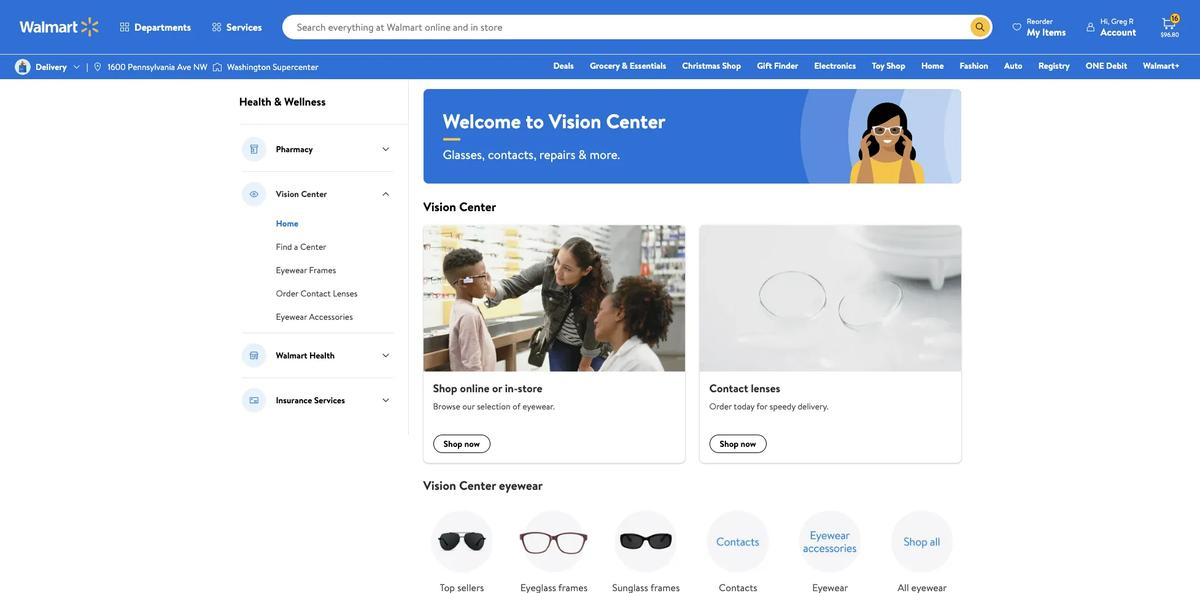 Task type: describe. For each thing, give the bounding box(es) containing it.
shop now for or
[[444, 438, 480, 450]]

registry
[[1039, 60, 1070, 72]]

1600
[[108, 61, 126, 73]]

order contact lenses
[[276, 287, 358, 300]]

16
[[1172, 13, 1179, 23]]

now for or
[[465, 438, 480, 450]]

today
[[734, 401, 755, 413]]

browse
[[433, 401, 461, 413]]

walmart+ link
[[1138, 59, 1186, 72]]

reorder my items
[[1028, 16, 1067, 38]]

welcome
[[443, 107, 521, 135]]

 image for 1600 pennsylvania ave nw
[[93, 62, 103, 72]]

walmart health
[[276, 350, 335, 362]]

 image for delivery
[[15, 59, 31, 75]]

one debit
[[1086, 60, 1128, 72]]

christmas shop link
[[677, 59, 747, 72]]

deals
[[554, 60, 574, 72]]

 image for washington supercenter
[[212, 61, 222, 73]]

1 vertical spatial home
[[276, 217, 299, 230]]

to
[[526, 107, 544, 135]]

my
[[1028, 25, 1041, 38]]

vision center eyewear
[[424, 477, 543, 494]]

list for vision center eyewear
[[416, 493, 969, 593]]

grocery & essentials
[[590, 60, 667, 72]]

1 horizontal spatial home link
[[916, 59, 950, 72]]

online
[[460, 381, 490, 396]]

eyewear.
[[523, 401, 555, 413]]

|
[[86, 61, 88, 73]]

frames
[[309, 264, 336, 276]]

1 vertical spatial health
[[310, 350, 335, 362]]

finder
[[775, 60, 799, 72]]

find
[[276, 241, 292, 253]]

shop now for order
[[720, 438, 757, 450]]

toy
[[872, 60, 885, 72]]

contact inside contact lenses order today for speedy delivery.
[[710, 381, 749, 396]]

gift
[[757, 60, 772, 72]]

hi,
[[1101, 16, 1110, 26]]

health & wellness
[[239, 94, 326, 109]]

items
[[1043, 25, 1067, 38]]

contacts,
[[488, 146, 537, 163]]

order inside the order contact lenses link
[[276, 287, 299, 300]]

reorder
[[1028, 16, 1054, 26]]

delivery.
[[798, 401, 829, 413]]

nw
[[193, 61, 208, 73]]

pennsylvania
[[128, 61, 175, 73]]

essentials
[[630, 60, 667, 72]]

gift finder link
[[752, 59, 804, 72]]

center down pharmacy
[[301, 188, 327, 200]]

center inside the find a center "link"
[[300, 241, 327, 253]]

order inside contact lenses order today for speedy delivery.
[[710, 401, 732, 413]]

one
[[1086, 60, 1105, 72]]

walmart+
[[1144, 60, 1181, 72]]

debit
[[1107, 60, 1128, 72]]

wellness
[[284, 94, 326, 109]]

find a center link
[[276, 240, 327, 253]]

pharmacy image
[[242, 137, 266, 162]]

registry link
[[1034, 59, 1076, 72]]

search icon image
[[976, 22, 986, 32]]

glasses, contacts, repairs & more.
[[443, 146, 620, 163]]

supercenter
[[273, 61, 319, 73]]

r
[[1130, 16, 1134, 26]]

walmart
[[276, 350, 308, 362]]

Search search field
[[282, 15, 993, 39]]

services inside popup button
[[227, 20, 262, 34]]

gift finder
[[757, 60, 799, 72]]

list for vision center
[[416, 225, 969, 463]]

selection
[[477, 401, 511, 413]]

our
[[463, 401, 475, 413]]

& for grocery
[[622, 60, 628, 72]]

christmas shop
[[683, 60, 741, 72]]

lenses
[[333, 287, 358, 300]]

auto link
[[999, 59, 1029, 72]]

accessories
[[309, 311, 353, 323]]

more.
[[590, 146, 620, 163]]

speedy
[[770, 401, 796, 413]]

account
[[1101, 25, 1137, 38]]

grocery & essentials link
[[585, 59, 672, 72]]

for
[[757, 401, 768, 413]]



Task type: locate. For each thing, give the bounding box(es) containing it.
ave
[[177, 61, 191, 73]]

repairs
[[540, 146, 576, 163]]

in-
[[505, 381, 518, 396]]

2 vertical spatial &
[[579, 146, 587, 163]]

1 shop now from the left
[[444, 438, 480, 450]]

delivery
[[36, 61, 67, 73]]

welcome to vision center
[[443, 107, 666, 135]]

eyewear accessories
[[276, 311, 353, 323]]

washington supercenter
[[227, 61, 319, 73]]

1 eyewear from the top
[[276, 264, 307, 276]]

1 horizontal spatial home
[[922, 60, 944, 72]]

shop now down today
[[720, 438, 757, 450]]

contact lenses list item
[[693, 225, 969, 463]]

toy shop link
[[867, 59, 911, 72]]

services up washington in the left top of the page
[[227, 20, 262, 34]]

0 horizontal spatial home link
[[276, 216, 299, 230]]

store
[[518, 381, 543, 396]]

or
[[492, 381, 503, 396]]

center down glasses, on the left of page
[[459, 198, 497, 215]]

0 horizontal spatial shop now
[[444, 438, 480, 450]]

1 horizontal spatial health
[[310, 350, 335, 362]]

eyewear for eyewear frames
[[276, 264, 307, 276]]

home up find
[[276, 217, 299, 230]]

 image
[[15, 59, 31, 75], [212, 61, 222, 73], [93, 62, 103, 72]]

pharmacy
[[276, 143, 313, 155]]

0 vertical spatial list
[[416, 225, 969, 463]]

fashion
[[960, 60, 989, 72]]

washington
[[227, 61, 271, 73]]

a
[[294, 241, 298, 253]]

insurance
[[276, 394, 312, 407]]

now for order
[[741, 438, 757, 450]]

list containing shop online or in-store
[[416, 225, 969, 463]]

&
[[622, 60, 628, 72], [274, 94, 282, 109], [579, 146, 587, 163]]

0 horizontal spatial services
[[227, 20, 262, 34]]

departments
[[135, 20, 191, 34]]

order contact lenses link
[[276, 286, 358, 300]]

1 vertical spatial list
[[416, 493, 969, 593]]

glasses,
[[443, 146, 485, 163]]

order
[[276, 287, 299, 300], [710, 401, 732, 413]]

walmart insurance services image
[[242, 388, 266, 413]]

center up more.
[[606, 107, 666, 135]]

0 vertical spatial contact
[[301, 287, 331, 300]]

& right grocery at the top of the page
[[622, 60, 628, 72]]

now inside shop online or in-store list item
[[465, 438, 480, 450]]

2 horizontal spatial  image
[[212, 61, 222, 73]]

 image right nw
[[212, 61, 222, 73]]

auto
[[1005, 60, 1023, 72]]

vision center down pharmacy
[[276, 188, 327, 200]]

clear search field text image
[[956, 22, 966, 32]]

center left eyewear
[[459, 477, 496, 494]]

health
[[239, 94, 272, 109], [310, 350, 335, 362]]

walmart health image
[[242, 343, 266, 368]]

0 vertical spatial home
[[922, 60, 944, 72]]

home link up find
[[276, 216, 299, 230]]

1 vertical spatial order
[[710, 401, 732, 413]]

shop up browse
[[433, 381, 458, 396]]

fashion link
[[955, 59, 994, 72]]

1 horizontal spatial &
[[579, 146, 587, 163]]

& for health
[[274, 94, 282, 109]]

0 horizontal spatial home
[[276, 217, 299, 230]]

shop right "christmas" on the top of page
[[723, 60, 741, 72]]

shop right toy
[[887, 60, 906, 72]]

1 horizontal spatial services
[[314, 394, 345, 407]]

eyewear frames link
[[276, 263, 336, 276]]

hi, greg r account
[[1101, 16, 1137, 38]]

contact inside the order contact lenses link
[[301, 287, 331, 300]]

home
[[922, 60, 944, 72], [276, 217, 299, 230]]

electronics
[[815, 60, 857, 72]]

center
[[606, 107, 666, 135], [301, 188, 327, 200], [459, 198, 497, 215], [300, 241, 327, 253], [459, 477, 496, 494]]

one debit link
[[1081, 59, 1133, 72]]

eyewear down a
[[276, 264, 307, 276]]

& left wellness
[[274, 94, 282, 109]]

contact up today
[[710, 381, 749, 396]]

1600 pennsylvania ave nw
[[108, 61, 208, 73]]

shop
[[723, 60, 741, 72], [887, 60, 906, 72], [433, 381, 458, 396], [444, 438, 463, 450], [720, 438, 739, 450]]

eyewear accessories link
[[276, 310, 353, 323]]

vision center down glasses, on the left of page
[[424, 198, 497, 215]]

2 shop now from the left
[[720, 438, 757, 450]]

1 vertical spatial eyewear
[[276, 311, 307, 323]]

& left more.
[[579, 146, 587, 163]]

contact
[[301, 287, 331, 300], [710, 381, 749, 396]]

2 horizontal spatial &
[[622, 60, 628, 72]]

 image left delivery
[[15, 59, 31, 75]]

2 now from the left
[[741, 438, 757, 450]]

shop now inside contact lenses list item
[[720, 438, 757, 450]]

0 vertical spatial order
[[276, 287, 299, 300]]

eyewear down order contact lenses
[[276, 311, 307, 323]]

eyewear
[[499, 477, 543, 494]]

departments button
[[109, 12, 202, 42]]

0 horizontal spatial health
[[239, 94, 272, 109]]

grocery
[[590, 60, 620, 72]]

electronics link
[[809, 59, 862, 72]]

shop inside shop online or in-store browse our selection of eyewear.
[[433, 381, 458, 396]]

home link left fashion
[[916, 59, 950, 72]]

1 vertical spatial &
[[274, 94, 282, 109]]

1 vertical spatial home link
[[276, 216, 299, 230]]

center right a
[[300, 241, 327, 253]]

1 horizontal spatial now
[[741, 438, 757, 450]]

services button
[[202, 12, 273, 42]]

order left today
[[710, 401, 732, 413]]

0 vertical spatial health
[[239, 94, 272, 109]]

health down washington in the left top of the page
[[239, 94, 272, 109]]

1 vertical spatial contact
[[710, 381, 749, 396]]

0 vertical spatial &
[[622, 60, 628, 72]]

now down our
[[465, 438, 480, 450]]

christmas
[[683, 60, 721, 72]]

0 horizontal spatial vision center
[[276, 188, 327, 200]]

list
[[416, 225, 969, 463], [416, 493, 969, 593]]

eyewear for eyewear accessories
[[276, 311, 307, 323]]

0 horizontal spatial &
[[274, 94, 282, 109]]

eyewear
[[276, 264, 307, 276], [276, 311, 307, 323]]

health right 'walmart'
[[310, 350, 335, 362]]

home left fashion
[[922, 60, 944, 72]]

shop down today
[[720, 438, 739, 450]]

1 list from the top
[[416, 225, 969, 463]]

greg
[[1112, 16, 1128, 26]]

 image right |
[[93, 62, 103, 72]]

of
[[513, 401, 521, 413]]

contact up eyewear accessories link
[[301, 287, 331, 300]]

0 vertical spatial eyewear
[[276, 264, 307, 276]]

0 horizontal spatial contact
[[301, 287, 331, 300]]

services
[[227, 20, 262, 34], [314, 394, 345, 407]]

0 vertical spatial home link
[[916, 59, 950, 72]]

Walmart Site-Wide search field
[[282, 15, 993, 39]]

1 horizontal spatial vision center
[[424, 198, 497, 215]]

eyewear frames
[[276, 264, 336, 276]]

1 horizontal spatial contact
[[710, 381, 749, 396]]

deals link
[[548, 59, 580, 72]]

walmart image
[[20, 17, 100, 37]]

find a center
[[276, 241, 327, 253]]

shop now inside shop online or in-store list item
[[444, 438, 480, 450]]

vision center image
[[242, 182, 266, 206]]

1 horizontal spatial order
[[710, 401, 732, 413]]

contact lenses order today for speedy delivery.
[[710, 381, 829, 413]]

shop online or in-store list item
[[416, 225, 693, 463]]

$96.80
[[1162, 30, 1180, 39]]

0 vertical spatial services
[[227, 20, 262, 34]]

0 horizontal spatial now
[[465, 438, 480, 450]]

0 horizontal spatial order
[[276, 287, 299, 300]]

1 vertical spatial services
[[314, 394, 345, 407]]

shop down browse
[[444, 438, 463, 450]]

now down today
[[741, 438, 757, 450]]

vision center
[[276, 188, 327, 200], [424, 198, 497, 215]]

order down eyewear frames
[[276, 287, 299, 300]]

insurance services
[[276, 394, 345, 407]]

shop inside contact lenses list item
[[720, 438, 739, 450]]

shop online or in-store browse our selection of eyewear.
[[433, 381, 555, 413]]

services right insurance
[[314, 394, 345, 407]]

0 horizontal spatial  image
[[15, 59, 31, 75]]

1 horizontal spatial shop now
[[720, 438, 757, 450]]

lenses
[[751, 381, 781, 396]]

1 horizontal spatial  image
[[93, 62, 103, 72]]

now inside contact lenses list item
[[741, 438, 757, 450]]

toy shop
[[872, 60, 906, 72]]

shop now
[[444, 438, 480, 450], [720, 438, 757, 450]]

2 eyewear from the top
[[276, 311, 307, 323]]

shop now down our
[[444, 438, 480, 450]]

1 now from the left
[[465, 438, 480, 450]]

2 list from the top
[[416, 493, 969, 593]]



Task type: vqa. For each thing, say whether or not it's contained in the screenshot.
the top Services
yes



